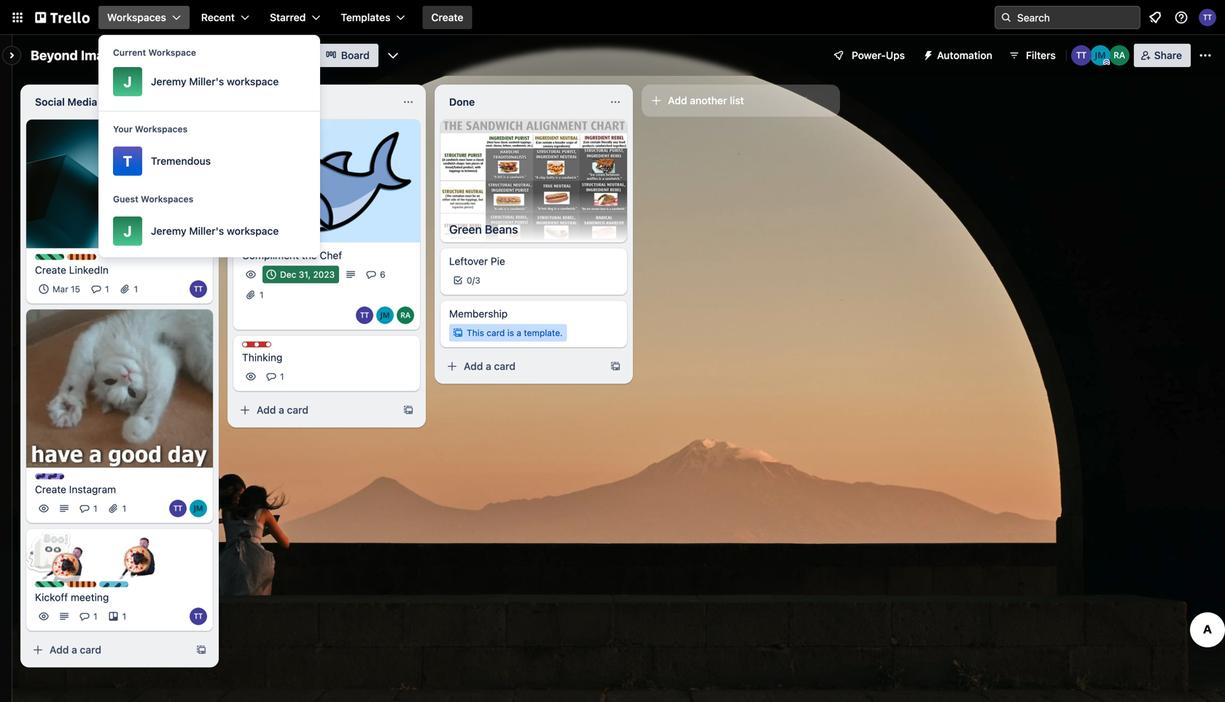 Task type: describe. For each thing, give the bounding box(es) containing it.
guest workspaces
[[113, 194, 194, 204]]

leftover pie link
[[450, 254, 619, 269]]

1 jeremy miller's workspace from the top
[[151, 76, 279, 88]]

your
[[113, 124, 133, 134]]

is
[[508, 328, 514, 338]]

3
[[475, 276, 481, 286]]

another
[[690, 95, 728, 107]]

compliment the chef link
[[242, 248, 412, 263]]

done
[[450, 96, 475, 108]]

1 j from the top
[[124, 73, 132, 90]]

card for add a card button to the middle
[[287, 404, 309, 416]]

filters
[[1027, 49, 1057, 61]]

pete ghost image
[[25, 529, 72, 576]]

social media
[[35, 96, 97, 108]]

back to home image
[[35, 6, 90, 29]]

this card is a template.
[[467, 328, 563, 338]]

open information menu image
[[1175, 10, 1189, 25]]

sm image
[[917, 44, 938, 64]]

0 vertical spatial jeremy miller (jeremymiller198) image
[[1091, 45, 1111, 66]]

mar
[[53, 284, 68, 295]]

Social Media text field
[[26, 90, 190, 114]]

leftover pie
[[450, 256, 506, 268]]

board link
[[317, 44, 379, 67]]

terry turtle (terryturtle) image
[[169, 500, 187, 518]]

0 / 3
[[467, 276, 481, 286]]

green beans link
[[441, 216, 628, 243]]

beyond
[[31, 47, 78, 63]]

color: orange, title: none image
[[67, 254, 96, 260]]

0 vertical spatial add a card button
[[441, 355, 601, 378]]

kickoff
[[35, 592, 68, 604]]

t
[[123, 153, 132, 170]]

filters button
[[1005, 44, 1061, 67]]

power-ups button
[[823, 44, 914, 67]]

social
[[35, 96, 65, 108]]

color: sky, title: "sparkling" element
[[99, 582, 154, 593]]

1 horizontal spatial add a card button
[[234, 399, 394, 422]]

create for create linkedin
[[35, 264, 66, 276]]

dec 31, 2023
[[280, 270, 335, 280]]

color: bold red, title: "thoughts" element
[[242, 342, 297, 353]]

workspaces for your
[[135, 124, 188, 134]]

workspaces button
[[99, 6, 190, 29]]

color: green, title: none image for kickoff meeting
[[35, 582, 64, 588]]

your workspaces
[[113, 124, 188, 134]]

starred button
[[261, 6, 329, 29]]

15
[[71, 284, 80, 295]]

customize views image
[[386, 48, 401, 63]]

primary element
[[0, 0, 1226, 35]]

media
[[67, 96, 97, 108]]

board
[[341, 49, 370, 61]]

templates
[[341, 11, 391, 23]]

add for add a card button to the left
[[50, 644, 69, 656]]

leftover
[[450, 256, 488, 268]]

1 miller's from the top
[[189, 76, 224, 88]]

color: purple, title: none image
[[35, 474, 64, 480]]

beans
[[485, 223, 518, 237]]

create from template… image for add a card button to the middle
[[403, 405, 414, 416]]

current
[[113, 47, 146, 58]]

current workspace
[[113, 47, 196, 58]]

linkedin
[[69, 264, 109, 276]]

2 jeremy miller's workspace from the top
[[151, 225, 279, 237]]

2 workspace from the top
[[227, 225, 279, 237]]

create linkedin
[[35, 264, 109, 276]]

dec
[[280, 270, 296, 280]]

0 notifications image
[[1147, 9, 1165, 26]]

31,
[[299, 270, 311, 280]]

color: orange, title: none image
[[67, 582, 96, 588]]

Mar 15 checkbox
[[35, 281, 85, 298]]

green
[[450, 223, 482, 237]]

add for add another list button
[[668, 95, 688, 107]]

membership link
[[450, 307, 619, 322]]

add for topmost add a card button
[[464, 361, 483, 373]]

add a card for topmost add a card button
[[464, 361, 516, 373]]

color: green, title: none image for create linkedin
[[35, 254, 64, 260]]

Dec 31, 2023 checkbox
[[263, 266, 339, 283]]

recent
[[201, 11, 235, 23]]

list
[[730, 95, 745, 107]]

compliment
[[242, 250, 299, 262]]

template.
[[524, 328, 563, 338]]

guest
[[113, 194, 139, 204]]

create linkedin link
[[35, 263, 204, 278]]

card left is
[[487, 328, 505, 338]]



Task type: vqa. For each thing, say whether or not it's contained in the screenshot.
the top try
no



Task type: locate. For each thing, give the bounding box(es) containing it.
https://media3.giphy.com/media/uzbc1merae75kv3oqd/100w.gif?cid=ad960664cgd8q560jl16i4tqsq6qk30rgh2t6st4j6ihzo35&ep=v1_stickers_search&rid=100w.gif&ct=s image up kickoff meeting
[[39, 533, 93, 587]]

create for create instagram
[[35, 484, 66, 496]]

imagination
[[81, 47, 155, 63]]

jeremy miller's workspace down star or unstar board image
[[151, 76, 279, 88]]

workspaces inside popup button
[[107, 11, 166, 23]]

1 horizontal spatial create from template… image
[[610, 361, 622, 373]]

0 vertical spatial workspaces
[[107, 11, 166, 23]]

star or unstar board image
[[171, 50, 183, 61]]

create from template… image
[[196, 645, 207, 656]]

j down imagination
[[124, 73, 132, 90]]

2023
[[313, 270, 335, 280]]

0 vertical spatial create from template… image
[[610, 361, 622, 373]]

automation button
[[917, 44, 1002, 67]]

workspaces up the current
[[107, 11, 166, 23]]

color: green, title: none image
[[35, 254, 64, 260], [35, 582, 64, 588]]

2 vertical spatial add a card
[[50, 644, 101, 656]]

add a card down thinking
[[257, 404, 309, 416]]

0 vertical spatial add a card
[[464, 361, 516, 373]]

card for add a card button to the left
[[80, 644, 101, 656]]

add for add a card button to the middle
[[257, 404, 276, 416]]

miller's
[[189, 76, 224, 88], [189, 225, 224, 237]]

add left another
[[668, 95, 688, 107]]

this
[[467, 328, 484, 338]]

add a card button down thinking link
[[234, 399, 394, 422]]

card
[[487, 328, 505, 338], [494, 361, 516, 373], [287, 404, 309, 416], [80, 644, 101, 656]]

/
[[473, 276, 475, 286]]

add down this
[[464, 361, 483, 373]]

1 vertical spatial workspaces
[[135, 124, 188, 134]]

2 j from the top
[[124, 223, 132, 240]]

starred
[[270, 11, 306, 23]]

create inside create button
[[432, 11, 464, 23]]

kickoff meeting
[[35, 592, 109, 604]]

jeremy miller (jeremymiller198) image down the search field
[[1091, 45, 1111, 66]]

1 horizontal spatial jeremy miller (jeremymiller198) image
[[1091, 45, 1111, 66]]

jeremy down star or unstar board image
[[151, 76, 187, 88]]

https://media3.giphy.com/media/uzbc1merae75kv3oqd/100w.gif?cid=ad960664cgd8q560jl16i4tqsq6qk30rgh2t6st4j6ihzo35&ep=v1_stickers_search&rid=100w.gif&ct=s image
[[109, 527, 162, 581], [39, 533, 93, 587]]

thoughts
[[257, 343, 297, 353]]

jeremy miller's workspace up 'compliment'
[[151, 225, 279, 237]]

1 jeremy from the top
[[151, 76, 187, 88]]

1 workspace from the top
[[227, 76, 279, 88]]

thoughts thinking
[[242, 343, 297, 364]]

workspaces
[[107, 11, 166, 23], [135, 124, 188, 134], [141, 194, 194, 204]]

search image
[[1001, 12, 1013, 23]]

1 vertical spatial j
[[124, 223, 132, 240]]

color: green, title: none image up create linkedin
[[35, 254, 64, 260]]

terry turtle (terryturtle) image
[[1200, 9, 1217, 26], [1072, 45, 1092, 66], [190, 281, 207, 298], [356, 307, 374, 324], [190, 608, 207, 626]]

the
[[302, 250, 317, 262]]

recent button
[[193, 6, 258, 29]]

this member is an admin of this board. image
[[1104, 59, 1111, 66]]

create inside create instagram link
[[35, 484, 66, 496]]

chef
[[320, 250, 342, 262]]

0 vertical spatial miller's
[[189, 76, 224, 88]]

add a card button down this card is a template.
[[441, 355, 601, 378]]

add a card button down kickoff meeting 'link'
[[26, 639, 187, 662]]

create inside create linkedin link
[[35, 264, 66, 276]]

ruby anderson (rubyanderson7) image
[[1110, 45, 1130, 66]]

show menu image
[[1199, 48, 1214, 63]]

terry turtle (terryturtle) image inside primary element
[[1200, 9, 1217, 26]]

templates button
[[332, 6, 414, 29]]

0 vertical spatial workspace
[[227, 76, 279, 88]]

1 vertical spatial create
[[35, 264, 66, 276]]

beyond imagination
[[31, 47, 155, 63]]

kickoff meeting link
[[35, 591, 204, 605]]

sparkling
[[114, 583, 154, 593]]

jeremy miller (jeremymiller198) image
[[377, 307, 394, 324]]

tremendous
[[151, 155, 211, 167]]

miller's down workspace
[[189, 76, 224, 88]]

workspace down the recent dropdown button
[[227, 76, 279, 88]]

membership
[[450, 308, 508, 320]]

6
[[380, 270, 386, 280]]

1 vertical spatial jeremy
[[151, 225, 187, 237]]

add down thinking
[[257, 404, 276, 416]]

2 jeremy from the top
[[151, 225, 187, 237]]

1 vertical spatial add a card button
[[234, 399, 394, 422]]

create instagram
[[35, 484, 116, 496]]

2 color: green, title: none image from the top
[[35, 582, 64, 588]]

create from template… image
[[610, 361, 622, 373], [403, 405, 414, 416]]

share
[[1155, 49, 1183, 61]]

instagram
[[69, 484, 116, 496]]

create
[[432, 11, 464, 23], [35, 264, 66, 276], [35, 484, 66, 496]]

jeremy
[[151, 76, 187, 88], [151, 225, 187, 237]]

0 vertical spatial color: green, title: none image
[[35, 254, 64, 260]]

a down this card is a template.
[[486, 361, 492, 373]]

2 miller's from the top
[[189, 225, 224, 237]]

Search field
[[995, 6, 1141, 29]]

0 horizontal spatial add a card
[[50, 644, 101, 656]]

jeremy down guest workspaces
[[151, 225, 187, 237]]

thinking
[[242, 352, 283, 364]]

1 vertical spatial add a card
[[257, 404, 309, 416]]

2 horizontal spatial add a card button
[[441, 355, 601, 378]]

2 vertical spatial create
[[35, 484, 66, 496]]

share button
[[1135, 44, 1192, 67]]

mar 15
[[53, 284, 80, 295]]

color: green, title: none image up 'kickoff'
[[35, 582, 64, 588]]

0 horizontal spatial jeremy miller (jeremymiller198) image
[[190, 500, 207, 518]]

jeremy miller (jeremymiller198) image right terry turtle (terryturtle) image at left bottom
[[190, 500, 207, 518]]

1 horizontal spatial https://media3.giphy.com/media/uzbc1merae75kv3oqd/100w.gif?cid=ad960664cgd8q560jl16i4tqsq6qk30rgh2t6st4j6ihzo35&ep=v1_stickers_search&rid=100w.gif&ct=s image
[[109, 527, 162, 581]]

pie
[[491, 256, 506, 268]]

workspace up 'compliment'
[[227, 225, 279, 237]]

0 vertical spatial create
[[432, 11, 464, 23]]

add a card for add a card button to the middle
[[257, 404, 309, 416]]

0 horizontal spatial add a card button
[[26, 639, 187, 662]]

1 vertical spatial workspace
[[227, 225, 279, 237]]

workspace
[[227, 76, 279, 88], [227, 225, 279, 237]]

ruby anderson (rubyanderson7) image
[[397, 307, 414, 324]]

a right is
[[517, 328, 522, 338]]

jeremy miller (jeremymiller198) image
[[1091, 45, 1111, 66], [190, 500, 207, 518]]

create for create
[[432, 11, 464, 23]]

0 vertical spatial j
[[124, 73, 132, 90]]

a
[[517, 328, 522, 338], [486, 361, 492, 373], [279, 404, 284, 416], [72, 644, 77, 656]]

1 vertical spatial color: green, title: none image
[[35, 582, 64, 588]]

card for topmost add a card button
[[494, 361, 516, 373]]

thinking link
[[242, 351, 412, 365]]

0 vertical spatial jeremy
[[151, 76, 187, 88]]

workspaces down tremendous
[[141, 194, 194, 204]]

None text field
[[234, 90, 397, 114]]

2 horizontal spatial add a card
[[464, 361, 516, 373]]

a down kickoff meeting
[[72, 644, 77, 656]]

add a card button
[[441, 355, 601, 378], [234, 399, 394, 422], [26, 639, 187, 662]]

1 vertical spatial jeremy miller (jeremymiller198) image
[[190, 500, 207, 518]]

workspaces for guest
[[141, 194, 194, 204]]

add another list button
[[642, 85, 841, 117]]

1 vertical spatial miller's
[[189, 225, 224, 237]]

add a card down kickoff meeting
[[50, 644, 101, 656]]

0 horizontal spatial create from template… image
[[403, 405, 414, 416]]

add a card for add a card button to the left
[[50, 644, 101, 656]]

2 vertical spatial add a card button
[[26, 639, 187, 662]]

1 vertical spatial create from template… image
[[403, 405, 414, 416]]

add down 'kickoff'
[[50, 644, 69, 656]]

Board name text field
[[23, 44, 162, 67]]

0
[[467, 276, 473, 286]]

jeremy miller's workspace
[[151, 76, 279, 88], [151, 225, 279, 237]]

a down thinking
[[279, 404, 284, 416]]

workspaces up tremendous
[[135, 124, 188, 134]]

1 horizontal spatial add a card
[[257, 404, 309, 416]]

add
[[668, 95, 688, 107], [464, 361, 483, 373], [257, 404, 276, 416], [50, 644, 69, 656]]

green beans
[[450, 223, 518, 237]]

j
[[124, 73, 132, 90], [124, 223, 132, 240]]

1 vertical spatial jeremy miller's workspace
[[151, 225, 279, 237]]

0 horizontal spatial https://media3.giphy.com/media/uzbc1merae75kv3oqd/100w.gif?cid=ad960664cgd8q560jl16i4tqsq6qk30rgh2t6st4j6ihzo35&ep=v1_stickers_search&rid=100w.gif&ct=s image
[[39, 533, 93, 587]]

create from template… image for topmost add a card button
[[610, 361, 622, 373]]

create instagram link
[[35, 483, 204, 497]]

automation
[[938, 49, 993, 61]]

power-
[[852, 49, 886, 61]]

0 vertical spatial jeremy miller's workspace
[[151, 76, 279, 88]]

compliment the chef
[[242, 250, 342, 262]]

workspace
[[148, 47, 196, 58]]

j down guest
[[124, 223, 132, 240]]

miller's down guest workspaces
[[189, 225, 224, 237]]

2 vertical spatial workspaces
[[141, 194, 194, 204]]

meeting
[[71, 592, 109, 604]]

1 color: green, title: none image from the top
[[35, 254, 64, 260]]

power-ups
[[852, 49, 906, 61]]

ups
[[886, 49, 906, 61]]

1
[[105, 284, 109, 295], [134, 284, 138, 295], [260, 290, 264, 300], [280, 372, 284, 382], [93, 504, 97, 514], [122, 504, 126, 514], [93, 612, 97, 622], [122, 612, 126, 622]]

add another list
[[668, 95, 745, 107]]

add a card down this
[[464, 361, 516, 373]]

https://media3.giphy.com/media/uzbc1merae75kv3oqd/100w.gif?cid=ad960664cgd8q560jl16i4tqsq6qk30rgh2t6st4j6ihzo35&ep=v1_stickers_search&rid=100w.gif&ct=s image up sparkling
[[109, 527, 162, 581]]

add a card
[[464, 361, 516, 373], [257, 404, 309, 416], [50, 644, 101, 656]]

card down thinking link
[[287, 404, 309, 416]]

card down the meeting
[[80, 644, 101, 656]]

create button
[[423, 6, 472, 29]]

Done text field
[[441, 90, 604, 114]]

card down is
[[494, 361, 516, 373]]



